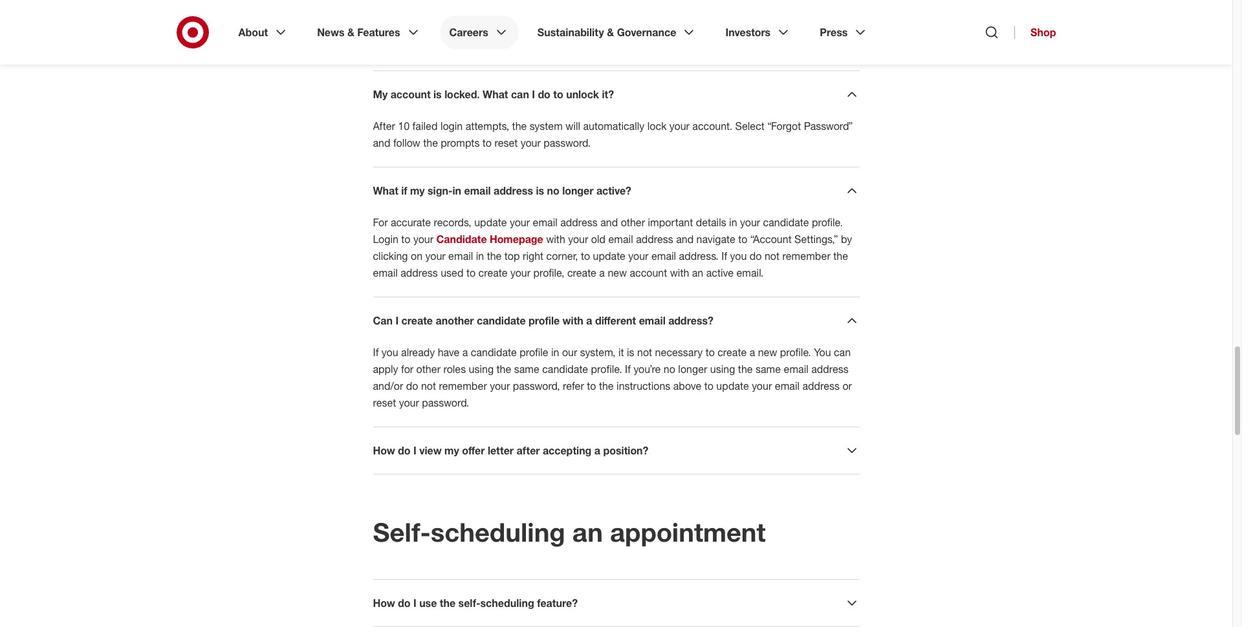 Task type: locate. For each thing, give the bounding box(es) containing it.
with up corner,
[[546, 233, 566, 246]]

do up system
[[538, 88, 551, 101]]

password" for select
[[804, 120, 853, 133]]

candidate
[[437, 233, 487, 246]]

profile, down corner,
[[534, 267, 565, 280]]

1 horizontal spatial navigate
[[697, 233, 736, 246]]

reset up prompts.
[[440, 6, 463, 19]]

not up 'you're'
[[638, 346, 653, 359]]

can i create another candidate profile with a different email address? button
[[373, 313, 860, 329]]

sustainability
[[538, 26, 604, 39]]

password" inside after 10 failed login attempts, the system will automatically lock your account. select "forgot password" and follow the prompts to reset your password.
[[804, 120, 853, 133]]

shop
[[1031, 26, 1057, 39]]

longer up above
[[679, 363, 708, 376]]

if
[[373, 6, 379, 19], [513, 23, 519, 36], [722, 250, 728, 263], [373, 346, 379, 359], [625, 363, 631, 376]]

profile.
[[812, 216, 843, 229], [780, 346, 812, 359], [591, 363, 622, 376]]

follow inside after 10 failed login attempts, the system will automatically lock your account. select "forgot password" and follow the prompts to reset your password.
[[393, 137, 421, 150]]

not inside with your old email address and navigate to "account settings," by clicking on your email in the top right corner, to update your email address. if you do not remember the email address used to create your profile, create a new account with an active email.
[[765, 250, 780, 263]]

1 horizontal spatial remember
[[783, 250, 831, 263]]

you up received
[[522, 23, 538, 36]]

in inside 'if you need to reset your password, navigate to the login page, select "forgot password" below the login and follow the prompts. note: if you haven't created your candidate profile, either follow the steps provided in the email you received regarding your application or select "create account."'
[[417, 40, 425, 53]]

new inside with your old email address and navigate to "account settings," by clicking on your email in the top right corner, to update your email address. if you do not remember the email address used to create your profile, create a new account with an active email.
[[608, 267, 627, 280]]

candidate up ""account"
[[763, 216, 809, 229]]

"forgot for select
[[695, 6, 728, 19]]

using right "roles"
[[469, 363, 494, 376]]

profile,
[[687, 23, 718, 36], [534, 267, 565, 280]]

select
[[664, 6, 692, 19], [671, 40, 699, 53]]

0 vertical spatial other
[[621, 216, 645, 229]]

shop link
[[1015, 26, 1057, 39]]

password" inside 'if you need to reset your password, navigate to the login page, select "forgot password" below the login and follow the prompts. note: if you haven't created your candidate profile, either follow the steps provided in the email you received regarding your application or select "create account."'
[[731, 6, 780, 19]]

records,
[[434, 216, 472, 229]]

to inside after 10 failed login attempts, the system will automatically lock your account. select "forgot password" and follow the prompts to reset your password.
[[483, 137, 492, 150]]

remember down "roles"
[[439, 380, 487, 393]]

i
[[532, 88, 535, 101], [396, 315, 399, 327], [414, 445, 417, 458], [414, 597, 417, 610]]

select right the "page,"
[[664, 6, 692, 19]]

0 horizontal spatial longer
[[563, 184, 594, 197]]

other
[[621, 216, 645, 229], [417, 363, 441, 376]]

1 horizontal spatial new
[[758, 346, 778, 359]]

is right it
[[627, 346, 635, 359]]

profile. up settings,"
[[812, 216, 843, 229]]

0 vertical spatial is
[[434, 88, 442, 101]]

1 same from the left
[[514, 363, 540, 376]]

1 horizontal spatial can
[[834, 346, 851, 359]]

and up 'old' at the top of the page
[[601, 216, 618, 229]]

in up records,
[[453, 184, 462, 197]]

2 & from the left
[[607, 26, 614, 39]]

0 horizontal spatial update
[[475, 216, 507, 229]]

view
[[420, 445, 442, 458]]

1 horizontal spatial using
[[711, 363, 736, 376]]

1 vertical spatial profile
[[520, 346, 549, 359]]

to
[[428, 6, 437, 19], [581, 6, 590, 19], [554, 88, 564, 101], [483, 137, 492, 150], [402, 233, 411, 246], [739, 233, 748, 246], [581, 250, 590, 263], [467, 267, 476, 280], [706, 346, 715, 359], [587, 380, 596, 393], [705, 380, 714, 393]]

0 vertical spatial profile.
[[812, 216, 843, 229]]

create down top
[[479, 267, 508, 280]]

1 horizontal spatial not
[[638, 346, 653, 359]]

1 & from the left
[[348, 26, 355, 39]]

1 horizontal spatial update
[[593, 250, 626, 263]]

1 vertical spatial reset
[[495, 137, 518, 150]]

and down after
[[373, 137, 391, 150]]

& right news
[[348, 26, 355, 39]]

profile inside the if you already have a candidate profile in our system, it is not necessary to create a new profile. you can apply for other roles using the same candidate profile. if you're no longer using the same email address and/or do not remember your password, refer to the instructions above to update your email address or reset your password.
[[520, 346, 549, 359]]

1 vertical spatial select
[[671, 40, 699, 53]]

1 horizontal spatial longer
[[679, 363, 708, 376]]

0 vertical spatial an
[[692, 267, 704, 280]]

no
[[547, 184, 560, 197], [664, 363, 676, 376]]

2 horizontal spatial profile.
[[812, 216, 843, 229]]

scheduling inside dropdown button
[[481, 597, 534, 610]]

is left the locked.
[[434, 88, 442, 101]]

email inside 'if you need to reset your password, navigate to the login page, select "forgot password" below the login and follow the prompts. note: if you haven't created your candidate profile, either follow the steps provided in the email you received regarding your application or select "create account."'
[[445, 40, 470, 53]]

to left ""account"
[[739, 233, 748, 246]]

2 vertical spatial profile.
[[591, 363, 622, 376]]

1 horizontal spatial my
[[445, 445, 459, 458]]

in right details
[[730, 216, 738, 229]]

1 how from the top
[[373, 445, 395, 458]]

news & features link
[[308, 16, 430, 49]]

what if my sign-in email address is no longer active? button
[[373, 183, 860, 199]]

0 horizontal spatial password"
[[731, 6, 780, 19]]

other down the what if my sign-in email address is no longer active? dropdown button
[[621, 216, 645, 229]]

longer
[[563, 184, 594, 197], [679, 363, 708, 376]]

reset down attempts,
[[495, 137, 518, 150]]

sign-
[[428, 184, 453, 197]]

1 horizontal spatial profile,
[[687, 23, 718, 36]]

0 vertical spatial longer
[[563, 184, 594, 197]]

no down 'necessary'
[[664, 363, 676, 376]]

"forgot right select
[[768, 120, 801, 133]]

0 horizontal spatial using
[[469, 363, 494, 376]]

about
[[239, 26, 268, 39]]

to right refer
[[587, 380, 596, 393]]

1 vertical spatial navigate
[[697, 233, 736, 246]]

"forgot inside after 10 failed login attempts, the system will automatically lock your account. select "forgot password" and follow the prompts to reset your password.
[[768, 120, 801, 133]]

in left our
[[551, 346, 560, 359]]

0 vertical spatial no
[[547, 184, 560, 197]]

2 horizontal spatial reset
[[495, 137, 518, 150]]

how
[[373, 445, 395, 458], [373, 597, 395, 610]]

"account
[[751, 233, 792, 246]]

1 vertical spatial can
[[834, 346, 851, 359]]

new down for accurate records, update your email address and other important details in your candidate profile. login to your
[[608, 267, 627, 280]]

do left view
[[398, 445, 411, 458]]

1 vertical spatial profile.
[[780, 346, 812, 359]]

unlock
[[566, 88, 599, 101]]

2 vertical spatial not
[[421, 380, 436, 393]]

0 vertical spatial password"
[[731, 6, 780, 19]]

can inside dropdown button
[[511, 88, 529, 101]]

1 vertical spatial my
[[445, 445, 459, 458]]

1 vertical spatial "forgot
[[768, 120, 801, 133]]

with down the address. at the top
[[670, 267, 690, 280]]

my inside the what if my sign-in email address is no longer active? dropdown button
[[410, 184, 425, 197]]

profile inside dropdown button
[[529, 315, 560, 327]]

to left unlock
[[554, 88, 564, 101]]

0 vertical spatial how
[[373, 445, 395, 458]]

is
[[434, 88, 442, 101], [536, 184, 544, 197], [627, 346, 635, 359]]

0 horizontal spatial password.
[[422, 397, 469, 410]]

and inside with your old email address and navigate to "account settings," by clicking on your email in the top right corner, to update your email address. if you do not remember the email address used to create your profile, create a new account with an active email.
[[676, 233, 694, 246]]

i up system
[[532, 88, 535, 101]]

0 horizontal spatial or
[[659, 40, 668, 53]]

password, inside the if you already have a candidate profile in our system, it is not necessary to create a new profile. you can apply for other roles using the same candidate profile. if you're no longer using the same email address and/or do not remember your password, refer to the instructions above to update your email address or reset your password.
[[513, 380, 560, 393]]

0 horizontal spatial no
[[547, 184, 560, 197]]

reset
[[440, 6, 463, 19], [495, 137, 518, 150], [373, 397, 396, 410]]

password. down "roles"
[[422, 397, 469, 410]]

account
[[391, 88, 431, 101], [630, 267, 667, 280]]

remember down settings,"
[[783, 250, 831, 263]]

remember
[[783, 250, 831, 263], [439, 380, 487, 393]]

1 vertical spatial no
[[664, 363, 676, 376]]

create inside the if you already have a candidate profile in our system, it is not necessary to create a new profile. you can apply for other roles using the same candidate profile. if you're no longer using the same email address and/or do not remember your password, refer to the instructions above to update your email address or reset your password.
[[718, 346, 747, 359]]

other down already on the left bottom
[[417, 363, 441, 376]]

0 horizontal spatial profile,
[[534, 267, 565, 280]]

to down attempts,
[[483, 137, 492, 150]]

login up press
[[831, 6, 854, 19]]

my right view
[[445, 445, 459, 458]]

account.
[[693, 120, 733, 133]]

1 vertical spatial how
[[373, 597, 395, 610]]

new left you
[[758, 346, 778, 359]]

address inside for accurate records, update your email address and other important details in your candidate profile. login to your
[[561, 216, 598, 229]]

new inside the if you already have a candidate profile in our system, it is not necessary to create a new profile. you can apply for other roles using the same candidate profile. if you're no longer using the same email address and/or do not remember your password, refer to the instructions above to update your email address or reset your password.
[[758, 346, 778, 359]]

update down 'old' at the top of the page
[[593, 250, 626, 263]]

0 horizontal spatial new
[[608, 267, 627, 280]]

2 horizontal spatial not
[[765, 250, 780, 263]]

your
[[466, 6, 486, 19], [615, 23, 635, 36], [582, 40, 602, 53], [670, 120, 690, 133], [521, 137, 541, 150], [510, 216, 530, 229], [740, 216, 761, 229], [414, 233, 434, 246], [568, 233, 589, 246], [426, 250, 446, 263], [629, 250, 649, 263], [511, 267, 531, 280], [490, 380, 510, 393], [752, 380, 772, 393], [399, 397, 419, 410]]

you up email.
[[730, 250, 747, 263]]

can
[[511, 88, 529, 101], [834, 346, 851, 359]]

in right provided
[[417, 40, 425, 53]]

candidate right another
[[477, 315, 526, 327]]

2 horizontal spatial update
[[717, 380, 749, 393]]

if you need to reset your password, navigate to the login page, select "forgot password" below the login and follow the prompts. note: if you haven't created your candidate profile, either follow the steps provided in the email you received regarding your application or select "create account."
[[373, 6, 854, 53]]

0 horizontal spatial can
[[511, 88, 529, 101]]

you're
[[634, 363, 661, 376]]

0 vertical spatial "forgot
[[695, 6, 728, 19]]

& up application
[[607, 26, 614, 39]]

if up received
[[513, 23, 519, 36]]

1 vertical spatial update
[[593, 250, 626, 263]]

account down important
[[630, 267, 667, 280]]

0 vertical spatial remember
[[783, 250, 831, 263]]

1 horizontal spatial or
[[843, 380, 852, 393]]

password, left refer
[[513, 380, 560, 393]]

below
[[783, 6, 811, 19]]

provided
[[373, 40, 414, 53]]

update right above
[[717, 380, 749, 393]]

already
[[401, 346, 435, 359]]

i right can
[[396, 315, 399, 327]]

if left 'you're'
[[625, 363, 631, 376]]

password. down will
[[544, 137, 591, 150]]

reset down and/or
[[373, 397, 396, 410]]

0 vertical spatial with
[[546, 233, 566, 246]]

1 horizontal spatial login
[[610, 6, 633, 19]]

1 vertical spatial password,
[[513, 380, 560, 393]]

not down already on the left bottom
[[421, 380, 436, 393]]

1 horizontal spatial other
[[621, 216, 645, 229]]

my account is locked. what can i do to unlock it? button
[[373, 87, 860, 102]]

& for news
[[348, 26, 355, 39]]

using down address?
[[711, 363, 736, 376]]

1 horizontal spatial "forgot
[[768, 120, 801, 133]]

reset inside after 10 failed login attempts, the system will automatically lock your account. select "forgot password" and follow the prompts to reset your password.
[[495, 137, 518, 150]]

2 vertical spatial update
[[717, 380, 749, 393]]

1 horizontal spatial account
[[630, 267, 667, 280]]

1 vertical spatial is
[[536, 184, 544, 197]]

1 vertical spatial not
[[638, 346, 653, 359]]

"forgot inside 'if you need to reset your password, navigate to the login page, select "forgot password" below the login and follow the prompts. note: if you haven't created your candidate profile, either follow the steps provided in the email you received regarding your application or select "create account."'
[[695, 6, 728, 19]]

2 vertical spatial reset
[[373, 397, 396, 410]]

0 vertical spatial profile,
[[687, 23, 718, 36]]

follow down 10
[[393, 137, 421, 150]]

is inside the if you already have a candidate profile in our system, it is not necessary to create a new profile. you can apply for other roles using the same candidate profile. if you're no longer using the same email address and/or do not remember your password, refer to the instructions above to update your email address or reset your password.
[[627, 346, 635, 359]]

after
[[517, 445, 540, 458]]

in inside for accurate records, update your email address and other important details in your candidate profile. login to your
[[730, 216, 738, 229]]

longer left active?
[[563, 184, 594, 197]]

0 vertical spatial not
[[765, 250, 780, 263]]

or inside 'if you need to reset your password, navigate to the login page, select "forgot password" below the login and follow the prompts. note: if you haven't created your candidate profile, either follow the steps provided in the email you received regarding your application or select "create account."'
[[659, 40, 668, 53]]

you down the careers
[[473, 40, 490, 53]]

do down for
[[406, 380, 418, 393]]

candidate down our
[[543, 363, 588, 376]]

features
[[358, 26, 400, 39]]

other inside for accurate records, update your email address and other important details in your candidate profile. login to your
[[621, 216, 645, 229]]

what up attempts,
[[483, 88, 508, 101]]

created
[[577, 23, 612, 36]]

to right need
[[428, 6, 437, 19]]

profile
[[529, 315, 560, 327], [520, 346, 549, 359]]

reset inside 'if you need to reset your password, navigate to the login page, select "forgot password" below the login and follow the prompts. note: if you haven't created your candidate profile, either follow the steps provided in the email you received regarding your application or select "create account."'
[[440, 6, 463, 19]]

0 horizontal spatial &
[[348, 26, 355, 39]]

2 how from the top
[[373, 597, 395, 610]]

profile. left you
[[780, 346, 812, 359]]

0 horizontal spatial is
[[434, 88, 442, 101]]

0 vertical spatial select
[[664, 6, 692, 19]]

do
[[538, 88, 551, 101], [750, 250, 762, 263], [406, 380, 418, 393], [398, 445, 411, 458], [398, 597, 411, 610]]

0 vertical spatial navigate
[[539, 6, 578, 19]]

candidate down the "page,"
[[638, 23, 684, 36]]

do inside with your old email address and navigate to "account settings," by clicking on your email in the top right corner, to update your email address. if you do not remember the email address used to create your profile, create a new account with an active email.
[[750, 250, 762, 263]]

update up candidate homepage link on the left top of the page
[[475, 216, 507, 229]]

2 vertical spatial is
[[627, 346, 635, 359]]

"forgot up either
[[695, 6, 728, 19]]

candidate homepage link
[[437, 233, 544, 246]]

to right corner,
[[581, 250, 590, 263]]

0 vertical spatial or
[[659, 40, 668, 53]]

1 vertical spatial or
[[843, 380, 852, 393]]

0 horizontal spatial reset
[[373, 397, 396, 410]]

is up homepage
[[536, 184, 544, 197]]

0 vertical spatial can
[[511, 88, 529, 101]]

to down accurate
[[402, 233, 411, 246]]

another
[[436, 315, 474, 327]]

careers
[[450, 26, 489, 39]]

0 vertical spatial reset
[[440, 6, 463, 19]]

scheduling
[[431, 517, 566, 548], [481, 597, 534, 610]]

0 vertical spatial password.
[[544, 137, 591, 150]]

and inside 'if you need to reset your password, navigate to the login page, select "forgot password" below the login and follow the prompts. note: if you haven't created your candidate profile, either follow the steps provided in the email you received regarding your application or select "create account."'
[[373, 23, 391, 36]]

navigate up the haven't
[[539, 6, 578, 19]]

1 horizontal spatial &
[[607, 26, 614, 39]]

0 horizontal spatial other
[[417, 363, 441, 376]]

0 vertical spatial my
[[410, 184, 425, 197]]

2 horizontal spatial is
[[627, 346, 635, 359]]

candidate homepage
[[437, 233, 544, 246]]

you up apply in the left bottom of the page
[[382, 346, 398, 359]]

0 horizontal spatial account
[[391, 88, 431, 101]]

using
[[469, 363, 494, 376], [711, 363, 736, 376]]

can right you
[[834, 346, 851, 359]]

0 horizontal spatial my
[[410, 184, 425, 197]]

used
[[441, 267, 464, 280]]

to right "used"
[[467, 267, 476, 280]]

password, up note: at the left top of the page
[[489, 6, 536, 19]]

longer inside the if you already have a candidate profile in our system, it is not necessary to create a new profile. you can apply for other roles using the same candidate profile. if you're no longer using the same email address and/or do not remember your password, refer to the instructions above to update your email address or reset your password.
[[679, 363, 708, 376]]

do up email.
[[750, 250, 762, 263]]

by
[[841, 233, 853, 246]]

create right 'necessary'
[[718, 346, 747, 359]]

received
[[493, 40, 532, 53]]

0 horizontal spatial login
[[441, 120, 463, 133]]

0 vertical spatial update
[[475, 216, 507, 229]]

candidate
[[638, 23, 684, 36], [763, 216, 809, 229], [477, 315, 526, 327], [471, 346, 517, 359], [543, 363, 588, 376]]

no left active?
[[547, 184, 560, 197]]

1 horizontal spatial an
[[692, 267, 704, 280]]

1 vertical spatial account
[[630, 267, 667, 280]]

login up sustainability & governance
[[610, 6, 633, 19]]

1 vertical spatial longer
[[679, 363, 708, 376]]

what
[[483, 88, 508, 101], [373, 184, 399, 197]]

remember inside with your old email address and navigate to "account settings," by clicking on your email in the top right corner, to update your email address. if you do not remember the email address used to create your profile, create a new account with an active email.
[[783, 250, 831, 263]]

with
[[546, 233, 566, 246], [670, 267, 690, 280], [563, 315, 584, 327]]

0 horizontal spatial navigate
[[539, 6, 578, 19]]

news
[[317, 26, 345, 39]]

profile. down system,
[[591, 363, 622, 376]]

email inside dropdown button
[[639, 315, 666, 327]]

you inside the if you already have a candidate profile in our system, it is not necessary to create a new profile. you can apply for other roles using the same candidate profile. if you're no longer using the same email address and/or do not remember your password, refer to the instructions above to update your email address or reset your password.
[[382, 346, 398, 359]]

account inside with your old email address and navigate to "account settings," by clicking on your email in the top right corner, to update your email address. if you do not remember the email address used to create your profile, create a new account with an active email.
[[630, 267, 667, 280]]

1 vertical spatial an
[[573, 517, 603, 548]]

navigate down details
[[697, 233, 736, 246]]

how left the use on the left bottom of the page
[[373, 597, 395, 610]]

top
[[505, 250, 520, 263]]

create up already on the left bottom
[[402, 315, 433, 327]]

account right my
[[391, 88, 431, 101]]

a inside with your old email address and navigate to "account settings," by clicking on your email in the top right corner, to update your email address. if you do not remember the email address used to create your profile, create a new account with an active email.
[[600, 267, 605, 280]]

with inside can i create another candidate profile with a different email address? dropdown button
[[563, 315, 584, 327]]

if up active
[[722, 250, 728, 263]]

my right the if
[[410, 184, 425, 197]]

and up the address. at the top
[[676, 233, 694, 246]]

if
[[402, 184, 407, 197]]

follow down need
[[393, 23, 421, 36]]

0 vertical spatial password,
[[489, 6, 536, 19]]

0 horizontal spatial same
[[514, 363, 540, 376]]

1 vertical spatial remember
[[439, 380, 487, 393]]

"forgot
[[695, 6, 728, 19], [768, 120, 801, 133]]

1 vertical spatial password.
[[422, 397, 469, 410]]

1 vertical spatial password"
[[804, 120, 853, 133]]

1 vertical spatial new
[[758, 346, 778, 359]]

an inside with your old email address and navigate to "account settings," by clicking on your email in the top right corner, to update your email address. if you do not remember the email address used to create your profile, create a new account with an active email.
[[692, 267, 704, 280]]

2 using from the left
[[711, 363, 736, 376]]

to up created
[[581, 6, 590, 19]]

not down ""account"
[[765, 250, 780, 263]]

with up our
[[563, 315, 584, 327]]

create
[[479, 267, 508, 280], [568, 267, 597, 280], [402, 315, 433, 327], [718, 346, 747, 359]]

to inside for accurate records, update your email address and other important details in your candidate profile. login to your
[[402, 233, 411, 246]]

0 vertical spatial new
[[608, 267, 627, 280]]

lock
[[648, 120, 667, 133]]

how left view
[[373, 445, 395, 458]]

for
[[373, 216, 388, 229]]



Task type: vqa. For each thing, say whether or not it's contained in the screenshot.
convenient
no



Task type: describe. For each thing, give the bounding box(es) containing it.
clicking
[[373, 250, 408, 263]]

news & features
[[317, 26, 400, 39]]

press link
[[811, 16, 878, 49]]

on
[[411, 250, 423, 263]]

0 vertical spatial what
[[483, 88, 508, 101]]

if up features
[[373, 6, 379, 19]]

if up apply in the left bottom of the page
[[373, 346, 379, 359]]

important
[[648, 216, 693, 229]]

select
[[736, 120, 765, 133]]

the inside dropdown button
[[440, 597, 456, 610]]

update inside the if you already have a candidate profile in our system, it is not necessary to create a new profile. you can apply for other roles using the same candidate profile. if you're no longer using the same email address and/or do not remember your password, refer to the instructions above to update your email address or reset your password.
[[717, 380, 749, 393]]

candidate inside dropdown button
[[477, 315, 526, 327]]

after
[[373, 120, 395, 133]]

10
[[398, 120, 410, 133]]

candidate right have
[[471, 346, 517, 359]]

system,
[[580, 346, 616, 359]]

my inside how do i view my offer letter after accepting a position? dropdown button
[[445, 445, 459, 458]]

create down corner,
[[568, 267, 597, 280]]

active
[[707, 267, 734, 280]]

prompts.
[[441, 23, 482, 36]]

accepting
[[543, 445, 592, 458]]

account inside dropdown button
[[391, 88, 431, 101]]

governance
[[617, 26, 677, 39]]

have
[[438, 346, 460, 359]]

1 vertical spatial with
[[670, 267, 690, 280]]

navigate inside 'if you need to reset your password, navigate to the login page, select "forgot password" below the login and follow the prompts. note: if you haven't created your candidate profile, either follow the steps provided in the email you received regarding your application or select "create account."'
[[539, 6, 578, 19]]

other inside the if you already have a candidate profile in our system, it is not necessary to create a new profile. you can apply for other roles using the same candidate profile. if you're no longer using the same email address and/or do not remember your password, refer to the instructions above to update your email address or reset your password.
[[417, 363, 441, 376]]

how do i view my offer letter after accepting a position?
[[373, 445, 649, 458]]

system
[[530, 120, 563, 133]]

how do i use the self-scheduling feature?
[[373, 597, 578, 610]]

i left view
[[414, 445, 417, 458]]

self-
[[459, 597, 481, 610]]

for
[[401, 363, 414, 376]]

do left the use on the left bottom of the page
[[398, 597, 411, 610]]

profile, inside with your old email address and navigate to "account settings," by clicking on your email in the top right corner, to update your email address. if you do not remember the email address used to create your profile, create a new account with an active email.
[[534, 267, 565, 280]]

2 horizontal spatial login
[[831, 6, 854, 19]]

to inside "my account is locked. what can i do to unlock it?" dropdown button
[[554, 88, 564, 101]]

about link
[[229, 16, 298, 49]]

reset inside the if you already have a candidate profile in our system, it is not necessary to create a new profile. you can apply for other roles using the same candidate profile. if you're no longer using the same email address and/or do not remember your password, refer to the instructions above to update your email address or reset your password.
[[373, 397, 396, 410]]

will
[[566, 120, 581, 133]]

email inside for accurate records, update your email address and other important details in your candidate profile. login to your
[[533, 216, 558, 229]]

how for how do i use the self-scheduling feature?
[[373, 597, 395, 610]]

address inside dropdown button
[[494, 184, 533, 197]]

in inside with your old email address and navigate to "account settings," by clicking on your email in the top right corner, to update your email address. if you do not remember the email address used to create your profile, create a new account with an active email.
[[476, 250, 484, 263]]

self-
[[373, 517, 431, 548]]

password. inside after 10 failed login attempts, the system will automatically lock your account. select "forgot password" and follow the prompts to reset your password.
[[544, 137, 591, 150]]

2 same from the left
[[756, 363, 781, 376]]

accurate
[[391, 216, 431, 229]]

in inside the if you already have a candidate profile in our system, it is not necessary to create a new profile. you can apply for other roles using the same candidate profile. if you're no longer using the same email address and/or do not remember your password, refer to the instructions above to update your email address or reset your password.
[[551, 346, 560, 359]]

refer
[[563, 380, 584, 393]]

and inside after 10 failed login attempts, the system will automatically lock your account. select "forgot password" and follow the prompts to reset your password.
[[373, 137, 391, 150]]

instructions
[[617, 380, 671, 393]]

you up features
[[382, 6, 398, 19]]

investors link
[[717, 16, 801, 49]]

after 10 failed login attempts, the system will automatically lock your account. select "forgot password" and follow the prompts to reset your password.
[[373, 120, 853, 150]]

address.
[[679, 250, 719, 263]]

email.
[[737, 267, 764, 280]]

self-scheduling an appointment
[[373, 517, 766, 548]]

password" for select
[[731, 6, 780, 19]]

1 horizontal spatial is
[[536, 184, 544, 197]]

how do i view my offer letter after accepting a position? button
[[373, 443, 860, 459]]

my
[[373, 88, 388, 101]]

to right 'necessary'
[[706, 346, 715, 359]]

attempts,
[[466, 120, 509, 133]]

in inside dropdown button
[[453, 184, 462, 197]]

to right above
[[705, 380, 714, 393]]

i left the use on the left bottom of the page
[[414, 597, 417, 610]]

if inside with your old email address and navigate to "account settings," by clicking on your email in the top right corner, to update your email address. if you do not remember the email address used to create your profile, create a new account with an active email.
[[722, 250, 728, 263]]

you
[[814, 346, 831, 359]]

a inside dropdown button
[[595, 445, 601, 458]]

do inside the if you already have a candidate profile in our system, it is not necessary to create a new profile. you can apply for other roles using the same candidate profile. if you're no longer using the same email address and/or do not remember your password, refer to the instructions above to update your email address or reset your password.
[[406, 380, 418, 393]]

a inside dropdown button
[[587, 315, 593, 327]]

corner,
[[547, 250, 578, 263]]

create inside dropdown button
[[402, 315, 433, 327]]

apply
[[373, 363, 398, 376]]

0 horizontal spatial profile.
[[591, 363, 622, 376]]

press
[[820, 26, 848, 39]]

candidate inside for accurate records, update your email address and other important details in your candidate profile. login to your
[[763, 216, 809, 229]]

with your old email address and navigate to "account settings," by clicking on your email in the top right corner, to update your email address. if you do not remember the email address used to create your profile, create a new account with an active email.
[[373, 233, 853, 280]]

application
[[605, 40, 656, 53]]

failed
[[413, 120, 438, 133]]

old
[[591, 233, 606, 246]]

what if my sign-in email address is no longer active?
[[373, 184, 632, 197]]

appointment
[[610, 517, 766, 548]]

candidate inside 'if you need to reset your password, navigate to the login page, select "forgot password" below the login and follow the prompts. note: if you haven't created your candidate profile, either follow the steps provided in the email you received regarding your application or select "create account."'
[[638, 23, 684, 36]]

no inside dropdown button
[[547, 184, 560, 197]]

you inside with your old email address and navigate to "account settings," by clicking on your email in the top right corner, to update your email address. if you do not remember the email address used to create your profile, create a new account with an active email.
[[730, 250, 747, 263]]

account."
[[739, 40, 784, 53]]

details
[[696, 216, 727, 229]]

page,
[[635, 6, 661, 19]]

email inside dropdown button
[[464, 184, 491, 197]]

offer
[[462, 445, 485, 458]]

automatically
[[584, 120, 645, 133]]

roles
[[444, 363, 466, 376]]

my account is locked. what can i do to unlock it?
[[373, 88, 614, 101]]

it?
[[602, 88, 614, 101]]

above
[[674, 380, 702, 393]]

how for how do i view my offer letter after accepting a position?
[[373, 445, 395, 458]]

remember inside the if you already have a candidate profile in our system, it is not necessary to create a new profile. you can apply for other roles using the same candidate profile. if you're no longer using the same email address and/or do not remember your password, refer to the instructions above to update your email address or reset your password.
[[439, 380, 487, 393]]

steps
[[798, 23, 823, 36]]

feature?
[[537, 597, 578, 610]]

different
[[595, 315, 636, 327]]

follow up account."
[[750, 23, 777, 36]]

"forgot for select
[[768, 120, 801, 133]]

longer inside dropdown button
[[563, 184, 594, 197]]

profile. inside for accurate records, update your email address and other important details in your candidate profile. login to your
[[812, 216, 843, 229]]

for accurate records, update your email address and other important details in your candidate profile. login to your
[[373, 216, 843, 246]]

0 horizontal spatial an
[[573, 517, 603, 548]]

navigate inside with your old email address and navigate to "account settings," by clicking on your email in the top right corner, to update your email address. if you do not remember the email address used to create your profile, create a new account with an active email.
[[697, 233, 736, 246]]

0 horizontal spatial not
[[421, 380, 436, 393]]

how do i use the self-scheduling feature? button
[[373, 596, 860, 612]]

i inside dropdown button
[[396, 315, 399, 327]]

1 horizontal spatial profile.
[[780, 346, 812, 359]]

locked.
[[445, 88, 480, 101]]

active?
[[597, 184, 632, 197]]

settings,"
[[795, 233, 839, 246]]

login
[[373, 233, 399, 246]]

can inside the if you already have a candidate profile in our system, it is not necessary to create a new profile. you can apply for other roles using the same candidate profile. if you're no longer using the same email address and/or do not remember your password, refer to the instructions above to update your email address or reset your password.
[[834, 346, 851, 359]]

use
[[420, 597, 437, 610]]

regarding
[[535, 40, 579, 53]]

update inside for accurate records, update your email address and other important details in your candidate profile. login to your
[[475, 216, 507, 229]]

note:
[[485, 23, 510, 36]]

homepage
[[490, 233, 544, 246]]

investors
[[726, 26, 771, 39]]

and/or
[[373, 380, 403, 393]]

sustainability & governance link
[[529, 16, 706, 49]]

need
[[401, 6, 425, 19]]

1 using from the left
[[469, 363, 494, 376]]

right
[[523, 250, 544, 263]]

it
[[619, 346, 624, 359]]

our
[[562, 346, 578, 359]]

profile, inside 'if you need to reset your password, navigate to the login page, select "forgot password" below the login and follow the prompts. note: if you haven't created your candidate profile, either follow the steps provided in the email you received regarding your application or select "create account."'
[[687, 23, 718, 36]]

update inside with your old email address and navigate to "account settings," by clicking on your email in the top right corner, to update your email address. if you do not remember the email address used to create your profile, create a new account with an active email.
[[593, 250, 626, 263]]

password, inside 'if you need to reset your password, navigate to the login page, select "forgot password" below the login and follow the prompts. note: if you haven't created your candidate profile, either follow the steps provided in the email you received regarding your application or select "create account."'
[[489, 6, 536, 19]]

and inside for accurate records, update your email address and other important details in your candidate profile. login to your
[[601, 216, 618, 229]]

can i create another candidate profile with a different email address?
[[373, 315, 714, 327]]

password. inside the if you already have a candidate profile in our system, it is not necessary to create a new profile. you can apply for other roles using the same candidate profile. if you're no longer using the same email address and/or do not remember your password, refer to the instructions above to update your email address or reset your password.
[[422, 397, 469, 410]]

0 horizontal spatial what
[[373, 184, 399, 197]]

or inside the if you already have a candidate profile in our system, it is not necessary to create a new profile. you can apply for other roles using the same candidate profile. if you're no longer using the same email address and/or do not remember your password, refer to the instructions above to update your email address or reset your password.
[[843, 380, 852, 393]]

if you already have a candidate profile in our system, it is not necessary to create a new profile. you can apply for other roles using the same candidate profile. if you're no longer using the same email address and/or do not remember your password, refer to the instructions above to update your email address or reset your password.
[[373, 346, 852, 410]]

0 vertical spatial scheduling
[[431, 517, 566, 548]]

login inside after 10 failed login attempts, the system will automatically lock your account. select "forgot password" and follow the prompts to reset your password.
[[441, 120, 463, 133]]

no inside the if you already have a candidate profile in our system, it is not necessary to create a new profile. you can apply for other roles using the same candidate profile. if you're no longer using the same email address and/or do not remember your password, refer to the instructions above to update your email address or reset your password.
[[664, 363, 676, 376]]

position?
[[604, 445, 649, 458]]

& for sustainability
[[607, 26, 614, 39]]



